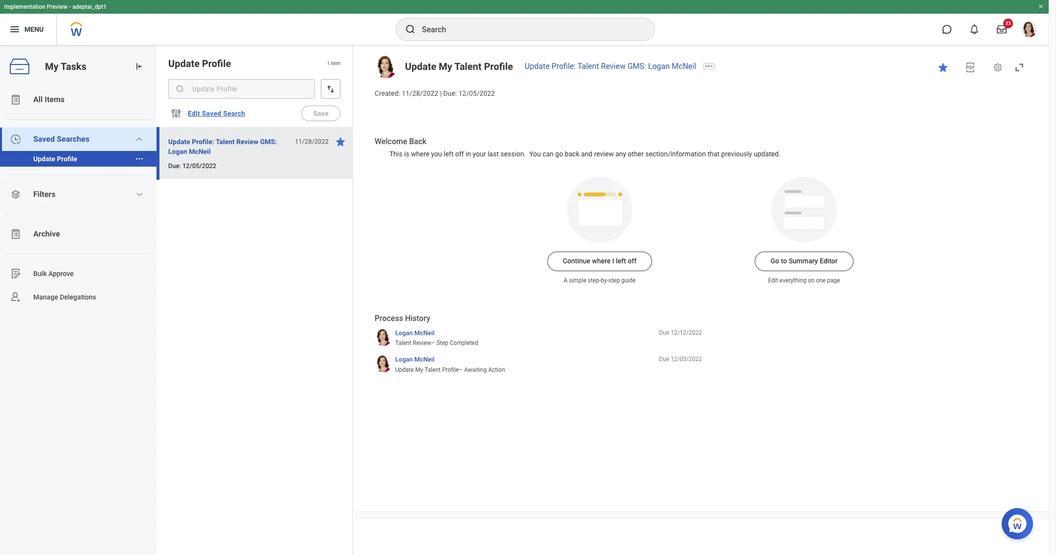 Task type: vqa. For each thing, say whether or not it's contained in the screenshot.
Update Profile: Talent Review GMS: Logan McNeil button
yes



Task type: describe. For each thing, give the bounding box(es) containing it.
search
[[223, 110, 245, 117]]

searches
[[57, 135, 89, 144]]

simple
[[569, 278, 587, 284]]

item list element
[[157, 45, 353, 556]]

one
[[816, 278, 826, 284]]

my inside "element"
[[45, 60, 59, 72]]

go to summary editor button
[[755, 252, 854, 272]]

gear image
[[993, 63, 1003, 72]]

manage delegations
[[33, 293, 96, 301]]

12/12/2022
[[671, 330, 702, 337]]

archive
[[33, 229, 60, 239]]

bulk
[[33, 270, 47, 278]]

update inside process history region
[[395, 367, 414, 374]]

any
[[616, 150, 626, 158]]

saved searches button
[[0, 128, 157, 151]]

last
[[488, 150, 499, 158]]

33
[[1006, 21, 1011, 26]]

all items
[[33, 95, 65, 104]]

edit saved search
[[188, 110, 245, 117]]

awaiting
[[464, 367, 487, 374]]

tasks
[[61, 60, 86, 72]]

profile logan mcneil image
[[1022, 22, 1037, 39]]

search image
[[175, 84, 185, 94]]

clipboard image
[[10, 94, 22, 106]]

section/information
[[646, 150, 706, 158]]

item
[[331, 61, 341, 66]]

step
[[609, 278, 620, 284]]

user plus image
[[10, 292, 22, 303]]

all items button
[[0, 88, 157, 112]]

by-
[[601, 278, 609, 284]]

update profile: talent review gms: logan mcneil link
[[525, 62, 696, 71]]

update profile: talent review gms: logan mcneil button
[[168, 136, 290, 158]]

approve
[[48, 270, 74, 278]]

justify image
[[9, 23, 21, 35]]

editor
[[820, 258, 838, 265]]

notifications large image
[[970, 24, 980, 34]]

left inside button
[[616, 258, 626, 265]]

menu banner
[[0, 0, 1049, 45]]

process
[[375, 314, 403, 324]]

back
[[565, 150, 580, 158]]

continue where i left off
[[563, 258, 637, 265]]

12/05/2022 for due: 12/05/2022
[[182, 162, 216, 170]]

profile inside update profile button
[[57, 155, 77, 163]]

1 item
[[327, 61, 341, 66]]

welcome back this is where you left off in your last session.  you can go back and review any other section/information that previously updated.
[[375, 137, 781, 158]]

you
[[431, 150, 442, 158]]

filters button
[[0, 183, 157, 206]]

filters
[[33, 190, 55, 199]]

on
[[808, 278, 815, 284]]

bulk approve link
[[0, 262, 157, 286]]

update profile inside button
[[33, 155, 77, 163]]

page
[[827, 278, 840, 284]]

to
[[781, 258, 787, 265]]

left inside welcome back this is where you left off in your last session.  you can go back and review any other section/information that previously updated.
[[444, 150, 454, 158]]

gms: inside update profile: talent review gms: logan mcneil
[[260, 138, 277, 146]]

my for update my talent profile
[[439, 61, 452, 72]]

none text field inside item list "element"
[[168, 79, 315, 99]]

0 horizontal spatial –
[[431, 340, 435, 347]]

step
[[437, 340, 448, 347]]

session.
[[501, 150, 526, 158]]

history
[[405, 314, 430, 324]]

update my talent profile – awaiting action
[[395, 367, 505, 374]]

update inside update profile: talent review gms: logan mcneil
[[168, 138, 190, 146]]

Search Workday  search field
[[422, 19, 634, 40]]

transformation import image
[[134, 62, 144, 71]]

chevron down image for filters
[[136, 191, 144, 199]]

profile inside process history region
[[442, 367, 459, 374]]

manage delegations link
[[0, 286, 157, 309]]

my tasks element
[[0, 45, 157, 556]]

items
[[45, 95, 65, 104]]

-
[[69, 3, 71, 10]]

profile: inside button
[[192, 138, 214, 146]]

other
[[628, 150, 644, 158]]

go to summary editor
[[771, 258, 838, 265]]

sort image
[[326, 84, 336, 94]]

my tasks
[[45, 60, 86, 72]]

talent inside update profile: talent review gms: logan mcneil
[[216, 138, 235, 146]]

your
[[473, 150, 486, 158]]

related actions image
[[135, 155, 144, 163]]

1 horizontal spatial update profile: talent review gms: logan mcneil
[[525, 62, 696, 71]]

33 button
[[991, 19, 1013, 40]]

menu button
[[0, 14, 56, 45]]

completed
[[450, 340, 478, 347]]

view printable version (pdf) image
[[965, 62, 977, 73]]

0 vertical spatial due:
[[443, 90, 457, 97]]

created: 11/28/2022 | due: 12/05/2022
[[375, 90, 495, 97]]

implementation preview -   adeptai_dpt1
[[4, 3, 107, 10]]

update up search icon
[[168, 58, 200, 69]]

process history region
[[375, 314, 702, 378]]

bulk approve
[[33, 270, 74, 278]]

adeptai_dpt1
[[72, 3, 107, 10]]

logan inside update profile: talent review gms: logan mcneil
[[168, 148, 187, 156]]

update up the 'created: 11/28/2022 | due: 12/05/2022'
[[405, 61, 436, 72]]

due 12/12/2022
[[659, 330, 702, 337]]

list containing all items
[[0, 88, 157, 309]]

logan mcneil button for my
[[395, 356, 435, 364]]



Task type: locate. For each thing, give the bounding box(es) containing it.
1 horizontal spatial –
[[459, 367, 463, 374]]

manage
[[33, 293, 58, 301]]

update profile inside item list "element"
[[168, 58, 231, 69]]

1 vertical spatial saved
[[33, 135, 55, 144]]

welcome
[[375, 137, 407, 146]]

off inside welcome back this is where you left off in your last session.  you can go back and review any other section/information that previously updated.
[[455, 150, 464, 158]]

1 horizontal spatial review
[[413, 340, 431, 347]]

0 vertical spatial update profile: talent review gms: logan mcneil
[[525, 62, 696, 71]]

update down saved searches
[[33, 155, 55, 163]]

step-
[[588, 278, 601, 284]]

update profile button
[[0, 151, 131, 167]]

fullscreen image
[[1014, 62, 1026, 73]]

delegations
[[60, 293, 96, 301]]

implementation
[[4, 3, 45, 10]]

is
[[404, 150, 409, 158]]

1 horizontal spatial update profile
[[168, 58, 231, 69]]

review
[[601, 62, 626, 71], [236, 138, 259, 146], [413, 340, 431, 347]]

review inside process history region
[[413, 340, 431, 347]]

action
[[488, 367, 505, 374]]

logan
[[648, 62, 670, 71], [168, 148, 187, 156], [395, 330, 413, 337], [395, 356, 413, 364]]

0 horizontal spatial gms:
[[260, 138, 277, 146]]

edit saved search button
[[184, 104, 249, 123]]

update my talent profile
[[405, 61, 513, 72]]

my for update my talent profile – awaiting action
[[415, 367, 423, 374]]

off
[[455, 150, 464, 158], [628, 258, 637, 265]]

saved inside button
[[202, 110, 221, 117]]

updated.
[[754, 150, 781, 158]]

everything
[[780, 278, 807, 284]]

2 horizontal spatial my
[[439, 61, 452, 72]]

all
[[33, 95, 43, 104]]

0 vertical spatial logan mcneil button
[[395, 329, 435, 338]]

due: 12/05/2022
[[168, 162, 216, 170]]

process history
[[375, 314, 430, 324]]

that previously
[[708, 150, 752, 158]]

mcneil
[[672, 62, 696, 71], [189, 148, 211, 156], [415, 330, 435, 337], [415, 356, 435, 364]]

i
[[613, 258, 614, 265]]

0 horizontal spatial review
[[236, 138, 259, 146]]

1 horizontal spatial due:
[[443, 90, 457, 97]]

off left 'in'
[[455, 150, 464, 158]]

12/05/2022 down update my talent profile
[[459, 90, 495, 97]]

1 vertical spatial review
[[236, 138, 259, 146]]

update inside button
[[33, 155, 55, 163]]

due: right | on the left
[[443, 90, 457, 97]]

saved searches
[[33, 135, 89, 144]]

0 vertical spatial edit
[[188, 110, 200, 117]]

rename image
[[10, 268, 22, 280]]

list
[[0, 88, 157, 309]]

clipboard image
[[10, 229, 22, 240]]

0 vertical spatial update profile
[[168, 58, 231, 69]]

due: inside item list "element"
[[168, 162, 181, 170]]

1
[[327, 61, 330, 66]]

left right you
[[444, 150, 454, 158]]

inbox large image
[[997, 24, 1007, 34]]

1 vertical spatial logan mcneil
[[395, 356, 435, 364]]

save button
[[301, 106, 341, 121]]

edit for edit everything on one page
[[768, 278, 778, 284]]

update profile: talent review gms: logan mcneil
[[525, 62, 696, 71], [168, 138, 277, 156]]

and review
[[581, 150, 614, 158]]

1 due from the top
[[659, 330, 669, 337]]

update up due: 12/05/2022
[[168, 138, 190, 146]]

due down due 12/12/2022
[[659, 356, 669, 363]]

1 vertical spatial –
[[459, 367, 463, 374]]

update profile: talent review gms: logan mcneil inside button
[[168, 138, 277, 156]]

0 vertical spatial 11/28/2022
[[402, 90, 438, 97]]

chevron down image
[[136, 136, 144, 143], [136, 191, 144, 199]]

left right 'i'
[[616, 258, 626, 265]]

logan mcneil down history
[[395, 330, 435, 337]]

0 horizontal spatial my
[[45, 60, 59, 72]]

0 horizontal spatial off
[[455, 150, 464, 158]]

1 horizontal spatial 12/05/2022
[[459, 90, 495, 97]]

0 vertical spatial –
[[431, 340, 435, 347]]

1 horizontal spatial saved
[[202, 110, 221, 117]]

1 vertical spatial update profile
[[33, 155, 77, 163]]

logan mcneil
[[395, 330, 435, 337], [395, 356, 435, 364]]

12/05/2022 inside process history region
[[671, 356, 702, 363]]

due 12/05/2022
[[659, 356, 702, 363]]

profile inside item list "element"
[[202, 58, 231, 69]]

0 horizontal spatial profile:
[[192, 138, 214, 146]]

2 horizontal spatial 12/05/2022
[[671, 356, 702, 363]]

1 vertical spatial left
[[616, 258, 626, 265]]

back
[[409, 137, 427, 146]]

due: right related actions image
[[168, 162, 181, 170]]

where
[[411, 150, 430, 158], [592, 258, 611, 265]]

1 vertical spatial update profile: talent review gms: logan mcneil
[[168, 138, 277, 156]]

logan mcneil button down the talent review – step completed on the left of page
[[395, 356, 435, 364]]

1 horizontal spatial edit
[[768, 278, 778, 284]]

logan mcneil for my
[[395, 356, 435, 364]]

0 horizontal spatial update profile: talent review gms: logan mcneil
[[168, 138, 277, 156]]

star image
[[335, 136, 346, 148]]

due for due 12/05/2022
[[659, 356, 669, 363]]

edit inside button
[[188, 110, 200, 117]]

menu
[[24, 25, 44, 33]]

1 horizontal spatial my
[[415, 367, 423, 374]]

1 vertical spatial where
[[592, 258, 611, 265]]

1 vertical spatial gms:
[[260, 138, 277, 146]]

profile
[[202, 58, 231, 69], [484, 61, 513, 72], [57, 155, 77, 163], [442, 367, 459, 374]]

a
[[564, 278, 568, 284]]

created:
[[375, 90, 400, 97]]

None text field
[[168, 79, 315, 99]]

update profile list
[[0, 151, 157, 167]]

logan mcneil for review
[[395, 330, 435, 337]]

0 vertical spatial chevron down image
[[136, 136, 144, 143]]

edit down go
[[768, 278, 778, 284]]

1 horizontal spatial where
[[592, 258, 611, 265]]

clock check image
[[10, 134, 22, 145]]

edit everything on one page
[[768, 278, 840, 284]]

1 vertical spatial chevron down image
[[136, 191, 144, 199]]

where inside button
[[592, 258, 611, 265]]

0 horizontal spatial 12/05/2022
[[182, 162, 216, 170]]

go
[[771, 258, 779, 265]]

0 vertical spatial where
[[411, 150, 430, 158]]

logan mcneil button for review
[[395, 329, 435, 338]]

preview
[[47, 3, 68, 10]]

1 vertical spatial due
[[659, 356, 669, 363]]

review inside update profile: talent review gms: logan mcneil
[[236, 138, 259, 146]]

mcneil inside update profile: talent review gms: logan mcneil
[[189, 148, 211, 156]]

where left 'i'
[[592, 258, 611, 265]]

0 vertical spatial saved
[[202, 110, 221, 117]]

profile:
[[552, 62, 576, 71], [192, 138, 214, 146]]

1 vertical spatial 12/05/2022
[[182, 162, 216, 170]]

0 vertical spatial review
[[601, 62, 626, 71]]

close environment banner image
[[1038, 3, 1044, 9]]

1 horizontal spatial 11/28/2022
[[402, 90, 438, 97]]

edit for edit saved search
[[188, 110, 200, 117]]

employee's photo (logan mcneil) image
[[375, 56, 397, 78]]

0 vertical spatial due
[[659, 330, 669, 337]]

continue
[[563, 258, 591, 265]]

saved right the "clock check" image
[[33, 135, 55, 144]]

due left 12/12/2022
[[659, 330, 669, 337]]

0 horizontal spatial update profile
[[33, 155, 77, 163]]

–
[[431, 340, 435, 347], [459, 367, 463, 374]]

0 vertical spatial profile:
[[552, 62, 576, 71]]

edit right configure icon
[[188, 110, 200, 117]]

talent
[[455, 61, 482, 72], [578, 62, 599, 71], [216, 138, 235, 146], [395, 340, 411, 347], [425, 367, 441, 374]]

summary
[[789, 258, 818, 265]]

configure image
[[170, 108, 182, 119]]

1 vertical spatial off
[[628, 258, 637, 265]]

1 horizontal spatial profile:
[[552, 62, 576, 71]]

1 chevron down image from the top
[[136, 136, 144, 143]]

where inside welcome back this is where you left off in your last session.  you can go back and review any other section/information that previously updated.
[[411, 150, 430, 158]]

2 logan mcneil from the top
[[395, 356, 435, 364]]

1 horizontal spatial off
[[628, 258, 637, 265]]

1 vertical spatial edit
[[768, 278, 778, 284]]

a simple step-by-step guide
[[564, 278, 636, 284]]

0 vertical spatial 12/05/2022
[[459, 90, 495, 97]]

logan mcneil button down history
[[395, 329, 435, 338]]

12/05/2022 down update profile: talent review gms: logan mcneil button
[[182, 162, 216, 170]]

chevron down image inside saved searches dropdown button
[[136, 136, 144, 143]]

my inside process history region
[[415, 367, 423, 374]]

|
[[440, 90, 442, 97]]

my up | on the left
[[439, 61, 452, 72]]

11/28/2022
[[402, 90, 438, 97], [295, 138, 329, 145]]

11/28/2022 left star image
[[295, 138, 329, 145]]

2 horizontal spatial review
[[601, 62, 626, 71]]

12/05/2022 inside item list "element"
[[182, 162, 216, 170]]

2 logan mcneil button from the top
[[395, 356, 435, 364]]

talent review – step completed
[[395, 340, 478, 347]]

left
[[444, 150, 454, 158], [616, 258, 626, 265]]

11/28/2022 inside item list "element"
[[295, 138, 329, 145]]

guide
[[621, 278, 636, 284]]

my down the talent review – step completed on the left of page
[[415, 367, 423, 374]]

0 horizontal spatial due:
[[168, 162, 181, 170]]

1 logan mcneil from the top
[[395, 330, 435, 337]]

edit
[[188, 110, 200, 117], [768, 278, 778, 284]]

12/05/2022 for due 12/05/2022
[[671, 356, 702, 363]]

– left step
[[431, 340, 435, 347]]

1 logan mcneil button from the top
[[395, 329, 435, 338]]

update profile down saved searches
[[33, 155, 77, 163]]

search image
[[404, 23, 416, 35]]

update down the talent review – step completed on the left of page
[[395, 367, 414, 374]]

off right 'i'
[[628, 258, 637, 265]]

1 vertical spatial 11/28/2022
[[295, 138, 329, 145]]

update profile up search icon
[[168, 58, 231, 69]]

saved left "search"
[[202, 110, 221, 117]]

off inside button
[[628, 258, 637, 265]]

0 horizontal spatial saved
[[33, 135, 55, 144]]

logan mcneil button
[[395, 329, 435, 338], [395, 356, 435, 364]]

11/28/2022 left | on the left
[[402, 90, 438, 97]]

0 horizontal spatial where
[[411, 150, 430, 158]]

0 vertical spatial gms:
[[628, 62, 646, 71]]

2 vertical spatial review
[[413, 340, 431, 347]]

my left the tasks
[[45, 60, 59, 72]]

12/05/2022 down 12/12/2022
[[671, 356, 702, 363]]

chevron down image down related actions image
[[136, 191, 144, 199]]

this
[[389, 150, 403, 158]]

update down search workday search box
[[525, 62, 550, 71]]

0 horizontal spatial 11/28/2022
[[295, 138, 329, 145]]

star image
[[937, 62, 949, 73]]

1 horizontal spatial gms:
[[628, 62, 646, 71]]

due
[[659, 330, 669, 337], [659, 356, 669, 363]]

perspective image
[[10, 189, 22, 201]]

1 horizontal spatial left
[[616, 258, 626, 265]]

1 vertical spatial profile:
[[192, 138, 214, 146]]

save
[[313, 110, 329, 117]]

1 vertical spatial logan mcneil button
[[395, 356, 435, 364]]

can go
[[543, 150, 563, 158]]

continue where i left off button
[[547, 252, 652, 272]]

1 vertical spatial due:
[[168, 162, 181, 170]]

archive button
[[0, 223, 157, 246]]

2 chevron down image from the top
[[136, 191, 144, 199]]

due:
[[443, 90, 457, 97], [168, 162, 181, 170]]

chevron down image for saved searches
[[136, 136, 144, 143]]

0 vertical spatial logan mcneil
[[395, 330, 435, 337]]

2 due from the top
[[659, 356, 669, 363]]

0 vertical spatial off
[[455, 150, 464, 158]]

chevron down image up related actions image
[[136, 136, 144, 143]]

logan mcneil down the talent review – step completed on the left of page
[[395, 356, 435, 364]]

– left the awaiting
[[459, 367, 463, 374]]

0 horizontal spatial edit
[[188, 110, 200, 117]]

2 vertical spatial 12/05/2022
[[671, 356, 702, 363]]

in
[[466, 150, 471, 158]]

0 horizontal spatial left
[[444, 150, 454, 158]]

where down back
[[411, 150, 430, 158]]

due for due 12/12/2022
[[659, 330, 669, 337]]

saved inside dropdown button
[[33, 135, 55, 144]]

0 vertical spatial left
[[444, 150, 454, 158]]

saved
[[202, 110, 221, 117], [33, 135, 55, 144]]



